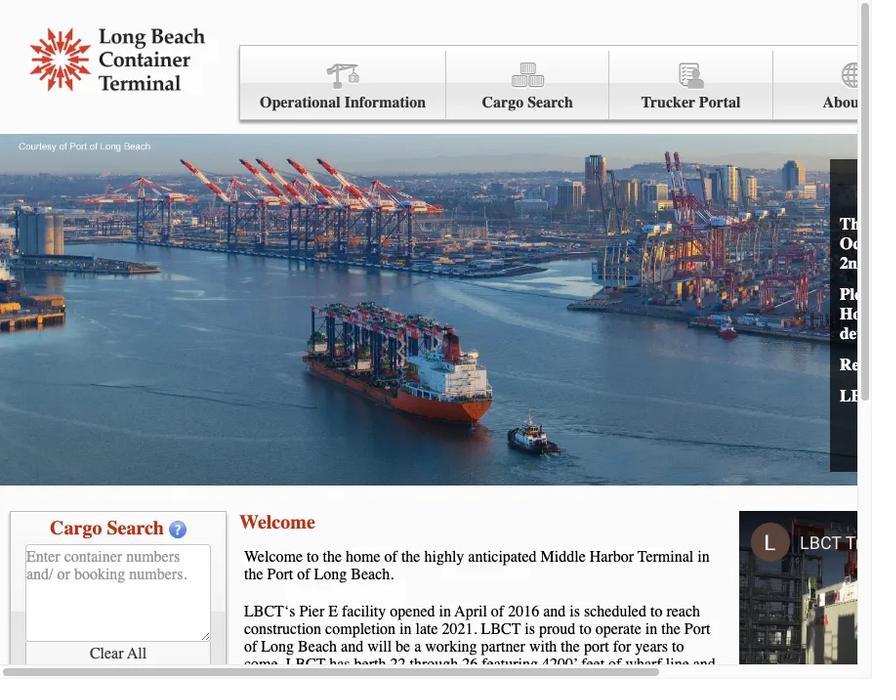 Task type: locate. For each thing, give the bounding box(es) containing it.
pier up beach
[[300, 603, 325, 621]]

and
[[544, 603, 566, 621], [341, 638, 364, 656], [694, 656, 716, 673]]

the g
[[841, 214, 873, 273]]

with
[[530, 638, 558, 656]]

1 horizontal spatial cargo
[[482, 94, 524, 111]]

come.
[[244, 656, 282, 673]]

2 horizontal spatial and
[[694, 656, 716, 673]]

welcome
[[239, 511, 315, 534], [244, 548, 303, 566]]

through
[[410, 656, 459, 673]]

of
[[385, 548, 398, 566], [297, 566, 310, 584], [492, 603, 505, 621], [244, 638, 257, 656], [609, 656, 622, 673], [432, 673, 445, 679]]

0 horizontal spatial port
[[267, 566, 293, 584]]

scheduled
[[584, 603, 647, 621]]

1 vertical spatial cargo search
[[50, 517, 164, 540]]

long
[[314, 566, 347, 584], [261, 638, 294, 656]]

0 horizontal spatial cargo search
[[50, 517, 164, 540]]

to
[[307, 548, 319, 566], [651, 603, 663, 621], [580, 621, 592, 638], [673, 638, 685, 656]]

pier
[[300, 603, 325, 621], [626, 673, 651, 679]]

1 vertical spatial welcome
[[244, 548, 303, 566]]

lbct left has
[[286, 656, 326, 673]]

0 horizontal spatial is
[[525, 621, 536, 638]]

welcome for welcome
[[239, 511, 315, 534]]

1 horizontal spatial search
[[528, 94, 574, 111]]

1 vertical spatial lbct
[[286, 656, 326, 673]]

search
[[528, 94, 574, 111], [107, 517, 164, 540]]

lbct's
[[244, 603, 296, 621]]

pier right port.
[[626, 673, 651, 679]]

port up line
[[685, 621, 711, 638]]

1 horizontal spatial long
[[314, 566, 347, 584]]

featuring
[[482, 656, 539, 673]]

is left the proud
[[525, 621, 536, 638]]

0 vertical spatial welcome
[[239, 511, 315, 534]]

proud
[[539, 621, 576, 638]]

long left beach.
[[314, 566, 347, 584]]

port up lbct's
[[267, 566, 293, 584]]

2016
[[508, 603, 540, 621]]

0 vertical spatial search
[[528, 94, 574, 111]]

None submit
[[155, 671, 211, 679]]

beach.
[[351, 566, 394, 584]]

to left home
[[307, 548, 319, 566]]

e left facility
[[329, 603, 338, 621]]

is
[[570, 603, 581, 621], [525, 621, 536, 638]]

0 vertical spatial long
[[314, 566, 347, 584]]

0 horizontal spatial lbct
[[286, 656, 326, 673]]

facility
[[342, 603, 386, 621]]

deepest
[[267, 673, 314, 679]]

and right line
[[694, 656, 716, 673]]

years
[[636, 638, 669, 656]]

1 vertical spatial long
[[261, 638, 294, 656]]

in right terminal
[[698, 548, 710, 566]]

beach
[[298, 638, 337, 656]]

long up deepest
[[261, 638, 294, 656]]

in inside welcome to the home of the highly anticipated middle harbor terminal in the port of long beach.
[[698, 548, 710, 566]]

0 vertical spatial e
[[329, 603, 338, 621]]

anticipated
[[469, 548, 537, 566]]

and left will
[[341, 638, 364, 656]]

line
[[666, 656, 690, 673]]

0 horizontal spatial e
[[329, 603, 338, 621]]

in
[[698, 548, 710, 566], [439, 603, 452, 621], [400, 621, 412, 638], [646, 621, 658, 638]]

cargo search
[[482, 94, 574, 111], [50, 517, 164, 540]]

reach
[[667, 603, 701, 621]]

1 horizontal spatial pier
[[626, 673, 651, 679]]

1 horizontal spatial cargo search
[[482, 94, 574, 111]]

0 vertical spatial lbct
[[482, 621, 521, 638]]

long inside the lbct's pier e facility opened in april of 2016 and is scheduled to reach construction completion in late 2021.  lbct is proud to operate in the port of long beach and will be a working partner with the port for years to come.  lbct has berth 22 through 26 featuring 4200' feet of wharf line and the deepest dredged dockside of any u.s. pacific coast port. pier e at
[[261, 638, 294, 656]]

1 vertical spatial cargo
[[50, 517, 102, 540]]

is left scheduled
[[570, 603, 581, 621]]

cargo
[[482, 94, 524, 111], [50, 517, 102, 540]]

e left the at
[[655, 673, 665, 679]]

0 horizontal spatial long
[[261, 638, 294, 656]]

the
[[323, 548, 342, 566], [402, 548, 421, 566], [244, 566, 263, 584], [662, 621, 681, 638], [561, 638, 581, 656], [244, 673, 263, 679]]

operate
[[596, 621, 642, 638]]

the left deepest
[[244, 673, 263, 679]]

u
[[869, 94, 873, 111]]

0 vertical spatial cargo
[[482, 94, 524, 111]]

1 vertical spatial e
[[655, 673, 665, 679]]

clear all
[[90, 645, 147, 662]]

welcome inside welcome to the home of the highly anticipated middle harbor terminal in the port of long beach.
[[244, 548, 303, 566]]

pleas
[[841, 284, 873, 343]]

1 vertical spatial port
[[685, 621, 711, 638]]

of down lbct's
[[244, 638, 257, 656]]

be
[[396, 638, 411, 656]]

search inside 'link'
[[528, 94, 574, 111]]

lbct's pier e facility opened in april of 2016 and is scheduled to reach construction completion in late 2021.  lbct is proud to operate in the port of long beach and will be a working partner with the port for years to come.  lbct has berth 22 through 26 featuring 4200' feet of wharf line and the deepest dredged dockside of any u.s. pacific coast port. pier e at 
[[244, 603, 724, 679]]

of right feet
[[609, 656, 622, 673]]

lbct up featuring
[[482, 621, 521, 638]]

0 horizontal spatial pier
[[300, 603, 325, 621]]

1 vertical spatial search
[[107, 517, 164, 540]]

port.
[[593, 673, 622, 679]]

in right operate
[[646, 621, 658, 638]]

for
[[614, 638, 632, 656]]

home
[[346, 548, 381, 566]]

0 horizontal spatial and
[[341, 638, 364, 656]]

and right 2016
[[544, 603, 566, 621]]

e
[[329, 603, 338, 621], [655, 673, 665, 679]]

0 vertical spatial port
[[267, 566, 293, 584]]

has
[[330, 656, 351, 673]]

0 vertical spatial cargo search
[[482, 94, 574, 111]]

coast
[[554, 673, 589, 679]]

dockside
[[372, 673, 428, 679]]

Enter container numbers and/ or booking numbers. text field
[[25, 544, 211, 642]]

trucker
[[642, 94, 696, 111]]

port
[[267, 566, 293, 584], [685, 621, 711, 638]]

operational information link
[[240, 51, 447, 120]]

dredged
[[318, 673, 369, 679]]

1 horizontal spatial port
[[685, 621, 711, 638]]

lbct
[[482, 621, 521, 638], [286, 656, 326, 673]]

all
[[127, 645, 147, 662]]

menu bar
[[239, 45, 873, 120]]

trucker portal
[[642, 94, 741, 111]]

in left late
[[400, 621, 412, 638]]

long inside welcome to the home of the highly anticipated middle harbor terminal in the port of long beach.
[[314, 566, 347, 584]]

the left home
[[323, 548, 342, 566]]



Task type: vqa. For each thing, say whether or not it's contained in the screenshot.
the bottommost OOG/BREAKBULK
no



Task type: describe. For each thing, give the bounding box(es) containing it.
of left 2016
[[492, 603, 505, 621]]

construction
[[244, 621, 322, 638]]

cargo inside 'link'
[[482, 94, 524, 111]]

to right the proud
[[580, 621, 592, 638]]

the
[[841, 214, 869, 234]]

welcome to the home of the highly anticipated middle harbor terminal in the port of long beach.
[[244, 548, 710, 584]]

pacific
[[507, 673, 550, 679]]

22
[[390, 656, 406, 673]]

a
[[415, 638, 422, 656]]

feet
[[582, 656, 605, 673]]

working
[[425, 638, 478, 656]]

26
[[463, 656, 478, 673]]

opened
[[390, 603, 435, 621]]

g
[[873, 214, 873, 234]]

about u link
[[774, 51, 873, 120]]

berth
[[354, 656, 387, 673]]

1 vertical spatial pier
[[626, 673, 651, 679]]

port inside welcome to the home of the highly anticipated middle harbor terminal in the port of long beach.
[[267, 566, 293, 584]]

wharf
[[626, 656, 662, 673]]

u.s.
[[475, 673, 503, 679]]

completion
[[326, 621, 396, 638]]

terminal
[[638, 548, 694, 566]]

information
[[345, 94, 426, 111]]

clear
[[90, 645, 124, 662]]

late
[[416, 621, 439, 638]]

operational information
[[260, 94, 426, 111]]

any
[[449, 673, 471, 679]]

to left reach
[[651, 603, 663, 621]]

1 horizontal spatial and
[[544, 603, 566, 621]]

the left highly
[[402, 548, 421, 566]]

will
[[368, 638, 392, 656]]

0 vertical spatial pier
[[300, 603, 325, 621]]

about u
[[823, 94, 873, 111]]

the up lbct's
[[244, 566, 263, 584]]

april
[[455, 603, 488, 621]]

of left any
[[432, 673, 445, 679]]

0 horizontal spatial cargo
[[50, 517, 102, 540]]

to inside welcome to the home of the highly anticipated middle harbor terminal in the port of long beach.
[[307, 548, 319, 566]]

trucker portal link
[[610, 51, 774, 120]]

menu bar containing operational information
[[239, 45, 873, 120]]

about
[[823, 94, 865, 111]]

4200'
[[542, 656, 578, 673]]

welcome for welcome to the home of the highly anticipated middle harbor terminal in the port of long beach.
[[244, 548, 303, 566]]

0 horizontal spatial search
[[107, 517, 164, 540]]

at
[[669, 673, 680, 679]]

clear all button
[[25, 642, 211, 666]]

cargo search inside 'link'
[[482, 94, 574, 111]]

highly
[[425, 548, 465, 566]]

port
[[584, 638, 610, 656]]

1 horizontal spatial is
[[570, 603, 581, 621]]

lbc
[[841, 386, 873, 406]]

1 horizontal spatial e
[[655, 673, 665, 679]]

portal
[[700, 94, 741, 111]]

the up line
[[662, 621, 681, 638]]

1 horizontal spatial lbct
[[482, 621, 521, 638]]

middle
[[541, 548, 586, 566]]

harbor
[[590, 548, 634, 566]]

2021.
[[442, 621, 478, 638]]

of up the construction
[[297, 566, 310, 584]]

partner
[[481, 638, 526, 656]]

operational
[[260, 94, 341, 111]]

to right years
[[673, 638, 685, 656]]

port inside the lbct's pier e facility opened in april of 2016 and is scheduled to reach construction completion in late 2021.  lbct is proud to operate in the port of long beach and will be a working partner with the port for years to come.  lbct has berth 22 through 26 featuring 4200' feet of wharf line and the deepest dredged dockside of any u.s. pacific coast port. pier e at
[[685, 621, 711, 638]]

cargo search link
[[447, 51, 610, 120]]

of right home
[[385, 548, 398, 566]]

the left port
[[561, 638, 581, 656]]

in right late
[[439, 603, 452, 621]]

rega
[[841, 355, 873, 374]]



